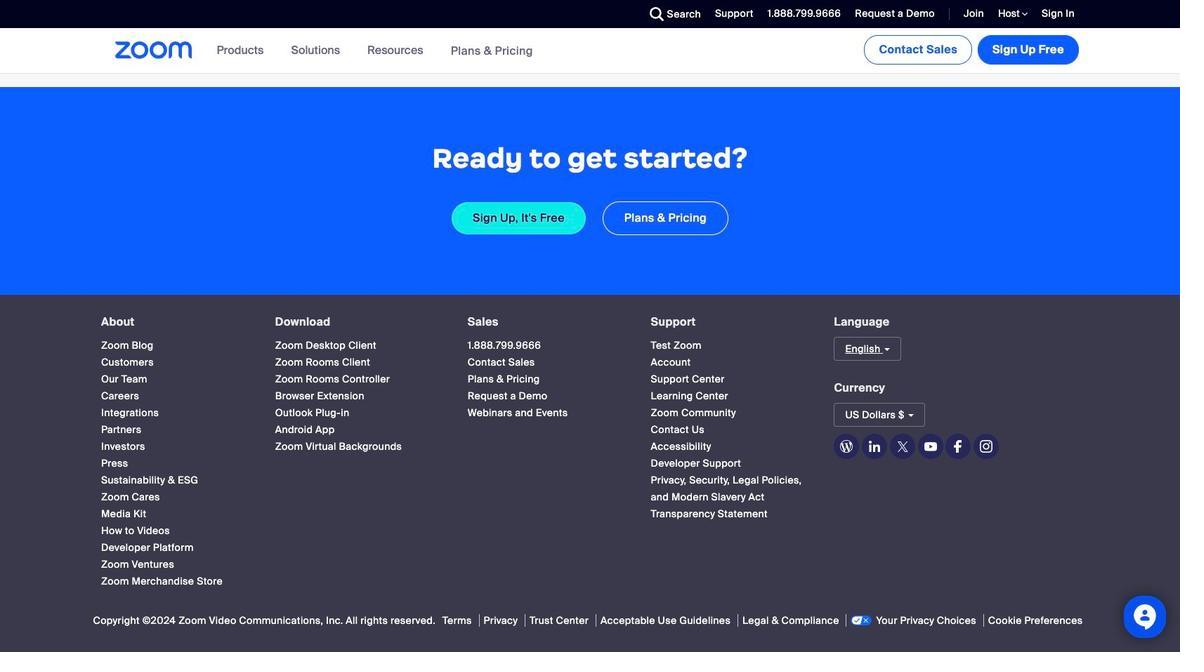 Task type: vqa. For each thing, say whether or not it's contained in the screenshot.
Profile picture
no



Task type: locate. For each thing, give the bounding box(es) containing it.
1 heading from the left
[[101, 316, 250, 329]]

3 heading from the left
[[468, 316, 626, 329]]

heading
[[101, 316, 250, 329], [275, 316, 442, 329], [468, 316, 626, 329], [651, 316, 809, 329]]

product information navigation
[[206, 28, 544, 74]]

zoom logo image
[[115, 41, 192, 59]]

4 heading from the left
[[651, 316, 809, 329]]

main content
[[0, 0, 1180, 295]]

banner
[[98, 28, 1082, 74]]



Task type: describe. For each thing, give the bounding box(es) containing it.
2 heading from the left
[[275, 316, 442, 329]]

meetings navigation
[[862, 28, 1082, 67]]



